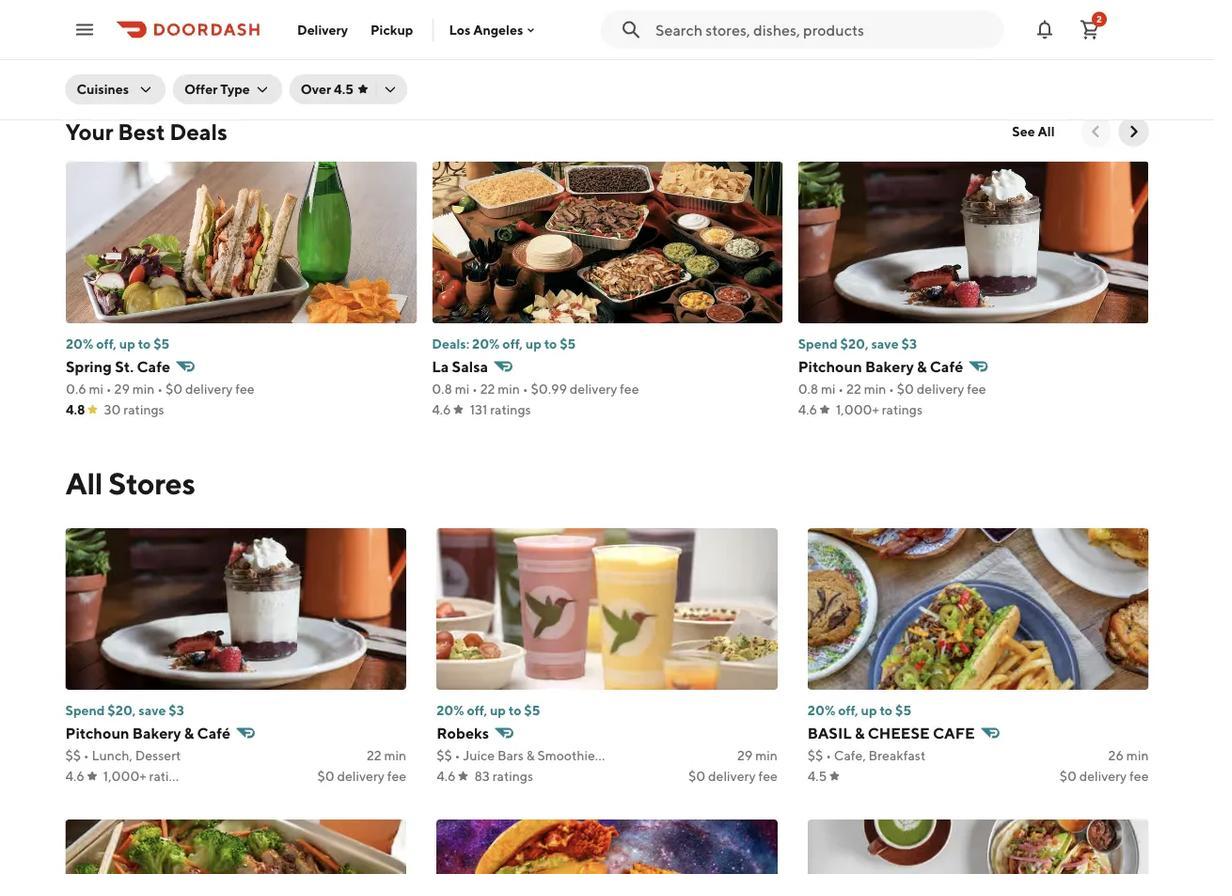 Task type: vqa. For each thing, say whether or not it's contained in the screenshot.
131
yes



Task type: locate. For each thing, give the bounding box(es) containing it.
$0 delivery fee down 29 min
[[689, 769, 778, 784]]

bakery up 0.8 mi • 22 min • $0 delivery fee on the right top
[[865, 358, 913, 376]]

to for robeks
[[509, 703, 522, 719]]

pitchoun
[[798, 358, 862, 376], [65, 725, 129, 743]]

$$ for basil & cheese cafe
[[808, 748, 823, 764]]

29 right bowls
[[737, 748, 753, 764]]

4.5 down basil
[[808, 769, 827, 784]]

order
[[99, 28, 136, 43]]

$5 up cafe
[[153, 336, 169, 352]]

1,000+ down 0.8 mi • 22 min • $0 delivery fee on the right top
[[836, 402, 879, 418]]

2 button
[[1071, 11, 1109, 48]]

robeks
[[437, 725, 489, 743]]

0 horizontal spatial $$
[[65, 748, 81, 764]]

0 horizontal spatial café
[[197, 725, 231, 743]]

deals
[[170, 118, 227, 145]]

off, for robeks
[[467, 703, 487, 719]]

salsa
[[452, 358, 488, 376]]

4.6
[[432, 402, 451, 418], [798, 402, 817, 418], [65, 769, 84, 784], [437, 769, 456, 784]]

0.8 mi • 22 min • $0.99 delivery fee
[[432, 381, 639, 397]]

1 vertical spatial 4.5
[[808, 769, 827, 784]]

131
[[469, 402, 487, 418]]

pitchoun bakery & café up 0.8 mi • 22 min • $0 delivery fee on the right top
[[798, 358, 963, 376]]

29 down st. on the top left of page
[[114, 381, 129, 397]]

20% for basil & cheese cafe
[[808, 703, 836, 719]]

2 horizontal spatial 22
[[846, 381, 861, 397]]

0 horizontal spatial $20,
[[108, 703, 136, 719]]

1 horizontal spatial save
[[871, 336, 898, 352]]

1 horizontal spatial 1,000+
[[836, 402, 879, 418]]

1 horizontal spatial pitchoun bakery & café
[[798, 358, 963, 376]]

cheese
[[868, 725, 930, 743]]

1 horizontal spatial $3
[[901, 336, 917, 352]]

3 $0 delivery fee from the left
[[1060, 769, 1149, 784]]

off, up basil
[[838, 703, 858, 719]]

1 horizontal spatial café
[[930, 358, 963, 376]]

to up $0.99
[[544, 336, 557, 352]]

1 horizontal spatial all
[[1038, 124, 1055, 139]]

save up 0.8 mi • 22 min • $0 delivery fee on the right top
[[871, 336, 898, 352]]

1 horizontal spatial 22
[[480, 381, 495, 397]]

20% for robeks
[[437, 703, 464, 719]]

0 horizontal spatial mi
[[88, 381, 103, 397]]

1,000+
[[836, 402, 879, 418], [103, 769, 146, 784]]

1 horizontal spatial mi
[[454, 381, 469, 397]]

Store search: begin typing to search for stores available on DoorDash text field
[[656, 19, 992, 40]]

$5 for basil & cheese cafe
[[895, 703, 911, 719]]

up up st. on the top left of page
[[119, 336, 135, 352]]

0 horizontal spatial 0.8
[[432, 381, 452, 397]]

bakery up dessert
[[132, 725, 181, 743]]

20% off, up to $5 for spring st. cafe
[[65, 336, 169, 352]]

0 horizontal spatial 1,000+ ratings
[[103, 769, 190, 784]]

1 horizontal spatial 1,000+ ratings
[[836, 402, 922, 418]]

0 vertical spatial 29
[[114, 381, 129, 397]]

cuisines
[[77, 81, 129, 97]]

1 vertical spatial spend
[[65, 703, 105, 719]]

$0 for robeks
[[689, 769, 706, 784]]

0.8 mi • 22 min • $0 delivery fee
[[798, 381, 986, 397]]

0 horizontal spatial 29
[[114, 381, 129, 397]]

$0 for basil & cheese cafe
[[1060, 769, 1077, 784]]

to up cafe
[[137, 336, 150, 352]]

bakery for 1,000+
[[865, 358, 913, 376]]

$5 up cheese
[[895, 703, 911, 719]]

$$
[[65, 748, 81, 764], [437, 748, 452, 764], [808, 748, 823, 764]]

1 vertical spatial bakery
[[132, 725, 181, 743]]

$5 for spring st. cafe
[[153, 336, 169, 352]]

1 horizontal spatial 0.8
[[798, 381, 818, 397]]

1 0.8 from the left
[[432, 381, 452, 397]]

your best deals link
[[65, 117, 227, 147]]

20% up 'spring'
[[65, 336, 93, 352]]

$$ • lunch, dessert
[[65, 748, 181, 764]]

los angeles button
[[449, 22, 538, 37]]

spend up 0.8 mi • 22 min • $0 delivery fee on the right top
[[798, 336, 837, 352]]

deals:
[[432, 336, 469, 352]]

off, up robeks in the left of the page
[[467, 703, 487, 719]]

pitchoun bakery & café
[[798, 358, 963, 376], [65, 725, 231, 743]]

café for $0 delivery fee
[[197, 725, 231, 743]]

spring
[[65, 358, 111, 376]]

30
[[104, 402, 120, 418]]

20% off, up to $5 up spring st. cafe
[[65, 336, 169, 352]]

$$ down basil
[[808, 748, 823, 764]]

2 0.8 from the left
[[798, 381, 818, 397]]

ratings down 0.6 mi • 29 min • $0 delivery fee
[[123, 402, 164, 418]]

ratings for bakery
[[881, 402, 922, 418]]

$$ down robeks in the left of the page
[[437, 748, 452, 764]]

$20, up 0.8 mi • 22 min • $0 delivery fee on the right top
[[840, 336, 868, 352]]

1 mi from the left
[[88, 381, 103, 397]]

off,
[[96, 336, 116, 352], [502, 336, 522, 352], [467, 703, 487, 719], [838, 703, 858, 719]]

20% up robeks in the left of the page
[[437, 703, 464, 719]]

0 vertical spatial 1,000+ ratings
[[836, 402, 922, 418]]

1 vertical spatial $3
[[169, 703, 184, 719]]

fee
[[235, 381, 254, 397], [619, 381, 639, 397], [967, 381, 986, 397], [387, 769, 406, 784], [758, 769, 778, 784], [1130, 769, 1149, 784]]

0 horizontal spatial 20% off, up to $5
[[65, 336, 169, 352]]

2 horizontal spatial $0 delivery fee
[[1060, 769, 1149, 784]]

1 vertical spatial all
[[65, 466, 103, 501]]

2 $0 delivery fee from the left
[[689, 769, 778, 784]]

20% up basil
[[808, 703, 836, 719]]

1 vertical spatial spend $20, save $3
[[65, 703, 184, 719]]

22 for salsa
[[480, 381, 495, 397]]

0.6
[[65, 381, 86, 397]]

all right see
[[1038, 124, 1055, 139]]

4.5
[[334, 81, 354, 97], [808, 769, 827, 784]]

up up basil & cheese cafe
[[861, 703, 877, 719]]

save
[[871, 336, 898, 352], [139, 703, 166, 719]]

all left stores
[[65, 466, 103, 501]]

1 vertical spatial 1,000+ ratings
[[103, 769, 190, 784]]

dessert
[[135, 748, 181, 764]]

2 mi from the left
[[454, 381, 469, 397]]

$20,
[[840, 336, 868, 352], [108, 703, 136, 719]]

mi for la
[[454, 381, 469, 397]]

$0
[[165, 381, 182, 397], [897, 381, 914, 397], [317, 769, 334, 784], [689, 769, 706, 784], [1060, 769, 1077, 784]]

$5
[[153, 336, 169, 352], [559, 336, 575, 352], [524, 703, 540, 719], [895, 703, 911, 719]]

$0 delivery fee down the 26
[[1060, 769, 1149, 784]]

$5 up the $$ • juice bars & smoothies, acai bowls
[[524, 703, 540, 719]]

$0 delivery fee down 22 min
[[317, 769, 406, 784]]

0 vertical spatial 4.5
[[334, 81, 354, 97]]

0 vertical spatial $3
[[901, 336, 917, 352]]

see all
[[1012, 124, 1055, 139]]

previous button of carousel image
[[1087, 122, 1106, 141]]

pitchoun for $0
[[65, 725, 129, 743]]

0 horizontal spatial bakery
[[132, 725, 181, 743]]

$$ for robeks
[[437, 748, 452, 764]]

min
[[132, 381, 154, 397], [497, 381, 520, 397], [864, 381, 886, 397], [384, 748, 406, 764], [755, 748, 778, 764], [1127, 748, 1149, 764]]

1 vertical spatial pitchoun
[[65, 725, 129, 743]]

20% off, up to $5 for basil & cheese cafe
[[808, 703, 911, 719]]

1 vertical spatial café
[[197, 725, 231, 743]]

1 horizontal spatial pitchoun
[[798, 358, 862, 376]]

ratings for st.
[[123, 402, 164, 418]]

los
[[449, 22, 471, 37]]

mi
[[88, 381, 103, 397], [454, 381, 469, 397], [821, 381, 835, 397]]

all stores
[[65, 466, 195, 501]]

2 $$ from the left
[[437, 748, 452, 764]]

1 horizontal spatial 20% off, up to $5
[[437, 703, 540, 719]]

20% off, up to $5 up basil
[[808, 703, 911, 719]]

20% off, up to $5
[[65, 336, 169, 352], [437, 703, 540, 719], [808, 703, 911, 719]]

spend $20, save $3 up $$ • lunch, dessert
[[65, 703, 184, 719]]

1 horizontal spatial $20,
[[840, 336, 868, 352]]

off, for spring st. cafe
[[96, 336, 116, 352]]

your
[[65, 118, 113, 145]]

20%
[[65, 336, 93, 352], [472, 336, 499, 352], [437, 703, 464, 719], [808, 703, 836, 719]]

0.6 mi • 29 min • $0 delivery fee
[[65, 381, 254, 397]]

1 vertical spatial 29
[[737, 748, 753, 764]]

all
[[1038, 124, 1055, 139], [65, 466, 103, 501]]

up for spring st. cafe
[[119, 336, 135, 352]]

1 horizontal spatial spend $20, save $3
[[798, 336, 917, 352]]

0 horizontal spatial $3
[[169, 703, 184, 719]]

0 horizontal spatial spend $20, save $3
[[65, 703, 184, 719]]

0 vertical spatial spend $20, save $3
[[798, 336, 917, 352]]

spend up lunch,
[[65, 703, 105, 719]]

0 vertical spatial all
[[1038, 124, 1055, 139]]

save up dessert
[[139, 703, 166, 719]]

up up bars
[[490, 703, 506, 719]]

to up bars
[[509, 703, 522, 719]]

pitchoun up lunch,
[[65, 725, 129, 743]]

0.8 for pitchoun
[[798, 381, 818, 397]]

delivery
[[297, 22, 348, 37]]

22 for bakery
[[846, 381, 861, 397]]

1 horizontal spatial bakery
[[865, 358, 913, 376]]

$20, up $$ • lunch, dessert
[[108, 703, 136, 719]]

0 vertical spatial pitchoun
[[798, 358, 862, 376]]

$20, for 1,000+ ratings
[[840, 336, 868, 352]]

4.5 right over at top
[[334, 81, 354, 97]]

2 horizontal spatial $$
[[808, 748, 823, 764]]

$0.99
[[530, 381, 567, 397]]

over
[[301, 81, 331, 97]]

spend $20, save $3
[[798, 336, 917, 352], [65, 703, 184, 719]]

0.8 for la
[[432, 381, 452, 397]]

pitchoun bakery & café for $0
[[65, 725, 231, 743]]

0 vertical spatial bakery
[[865, 358, 913, 376]]

pitchoun bakery & café up dessert
[[65, 725, 231, 743]]

131 ratings
[[469, 402, 531, 418]]

all inside the see all link
[[1038, 124, 1055, 139]]

smoothies,
[[537, 748, 604, 764]]

spend
[[798, 336, 837, 352], [65, 703, 105, 719]]

0 vertical spatial spend
[[798, 336, 837, 352]]

cafe
[[136, 358, 170, 376]]

1 horizontal spatial $0 delivery fee
[[689, 769, 778, 784]]

ratings down 0.8 mi • 22 min • $0 delivery fee on the right top
[[881, 402, 922, 418]]

to
[[137, 336, 150, 352], [544, 336, 557, 352], [509, 703, 522, 719], [880, 703, 893, 719]]

26 min
[[1109, 748, 1149, 764]]

2 horizontal spatial 20% off, up to $5
[[808, 703, 911, 719]]

1 items, open order cart image
[[1079, 18, 1101, 41]]

22
[[480, 381, 495, 397], [846, 381, 861, 397], [367, 748, 382, 764]]

0 vertical spatial café
[[930, 358, 963, 376]]

0.8
[[432, 381, 452, 397], [798, 381, 818, 397]]

$$ left lunch,
[[65, 748, 81, 764]]

0 horizontal spatial 4.5
[[334, 81, 354, 97]]

•
[[106, 381, 111, 397], [157, 381, 162, 397], [472, 381, 477, 397], [522, 381, 528, 397], [838, 381, 843, 397], [888, 381, 894, 397], [84, 748, 89, 764], [455, 748, 460, 764], [826, 748, 831, 764]]

1,000+ ratings
[[836, 402, 922, 418], [103, 769, 190, 784]]

20% off, up to $5 up robeks in the left of the page
[[437, 703, 540, 719]]

1 vertical spatial 1,000+
[[103, 769, 146, 784]]

0 horizontal spatial pitchoun bakery & café
[[65, 725, 231, 743]]

over 4.5 button
[[289, 74, 407, 104]]

0 vertical spatial save
[[871, 336, 898, 352]]

to up basil & cheese cafe
[[880, 703, 893, 719]]

spend for $0
[[65, 703, 105, 719]]

café
[[930, 358, 963, 376], [197, 725, 231, 743]]

29
[[114, 381, 129, 397], [737, 748, 753, 764]]

pitchoun for 1,000+
[[798, 358, 862, 376]]

1,000+ ratings down 0.8 mi • 22 min • $0 delivery fee on the right top
[[836, 402, 922, 418]]

1 vertical spatial $20,
[[108, 703, 136, 719]]

off, up spring st. cafe
[[96, 336, 116, 352]]

to for basil & cheese cafe
[[880, 703, 893, 719]]

0 vertical spatial pitchoun bakery & café
[[798, 358, 963, 376]]

1 vertical spatial pitchoun bakery & café
[[65, 725, 231, 743]]

breakfast
[[869, 748, 926, 764]]

pitchoun up 0.8 mi • 22 min • $0 delivery fee on the right top
[[798, 358, 862, 376]]

spend $20, save $3 up 0.8 mi • 22 min • $0 delivery fee on the right top
[[798, 336, 917, 352]]

3 mi from the left
[[821, 381, 835, 397]]

$3 up dessert
[[169, 703, 184, 719]]

0 horizontal spatial all
[[65, 466, 103, 501]]

ratings for salsa
[[490, 402, 531, 418]]

0 horizontal spatial pitchoun
[[65, 725, 129, 743]]

2 horizontal spatial mi
[[821, 381, 835, 397]]

$3 up 0.8 mi • 22 min • $0 delivery fee on the right top
[[901, 336, 917, 352]]

3 $$ from the left
[[808, 748, 823, 764]]

delivery
[[185, 381, 232, 397], [569, 381, 617, 397], [916, 381, 964, 397], [337, 769, 385, 784], [708, 769, 756, 784], [1080, 769, 1127, 784]]

0 horizontal spatial save
[[139, 703, 166, 719]]

bakery
[[865, 358, 913, 376], [132, 725, 181, 743]]

1,000+ ratings down dessert
[[103, 769, 190, 784]]

over 4.5
[[301, 81, 354, 97]]

stores
[[108, 466, 195, 501]]

0 horizontal spatial $0 delivery fee
[[317, 769, 406, 784]]

0 horizontal spatial spend
[[65, 703, 105, 719]]

0 horizontal spatial 22
[[367, 748, 382, 764]]

0 vertical spatial $20,
[[840, 336, 868, 352]]

1 vertical spatial save
[[139, 703, 166, 719]]

1,000+ down $$ • lunch, dessert
[[103, 769, 146, 784]]

1 horizontal spatial $$
[[437, 748, 452, 764]]

&
[[917, 358, 926, 376], [184, 725, 194, 743], [855, 725, 865, 743], [526, 748, 535, 764]]

1 horizontal spatial spend
[[798, 336, 837, 352]]

ratings right 131
[[490, 402, 531, 418]]

see all link
[[1001, 117, 1066, 147]]

up
[[119, 336, 135, 352], [525, 336, 541, 352], [490, 703, 506, 719], [861, 703, 877, 719]]

1 $$ from the left
[[65, 748, 81, 764]]

1 $0 delivery fee from the left
[[317, 769, 406, 784]]



Task type: describe. For each thing, give the bounding box(es) containing it.
$0 delivery fee for cheese
[[1060, 769, 1149, 784]]

20% off, up to $5 for robeks
[[437, 703, 540, 719]]

open menu image
[[73, 18, 96, 41]]

up up 0.8 mi • 22 min • $0.99 delivery fee
[[525, 336, 541, 352]]

pickup button
[[359, 15, 425, 45]]

bakery for $0
[[132, 725, 181, 743]]

save for 1,000+
[[871, 336, 898, 352]]

29 min
[[737, 748, 778, 764]]

offer type
[[184, 81, 250, 97]]

lunch,
[[92, 748, 132, 764]]

$5 for robeks
[[524, 703, 540, 719]]

pickup
[[371, 22, 413, 37]]

next button of carousel image
[[1124, 122, 1143, 141]]

type
[[220, 81, 250, 97]]

26
[[1109, 748, 1124, 764]]

20% up salsa
[[472, 336, 499, 352]]

best
[[118, 118, 165, 145]]

22 min
[[367, 748, 406, 764]]

now
[[139, 28, 164, 43]]

mi for spring
[[88, 381, 103, 397]]

save for $0
[[139, 703, 166, 719]]

pitchoun bakery & café for 1,000+
[[798, 358, 963, 376]]

$20, for $0 delivery fee
[[108, 703, 136, 719]]

4.6 down 0.8 mi • 22 min • $0 delivery fee on the right top
[[798, 402, 817, 418]]

$3 for 1,000+ ratings
[[901, 336, 917, 352]]

off, for basil & cheese cafe
[[838, 703, 858, 719]]

delivery button
[[286, 15, 359, 45]]

$$ • cafe, breakfast
[[808, 748, 926, 764]]

cuisines button
[[65, 74, 165, 104]]

spend $20, save $3 for 1,000+ ratings
[[798, 336, 917, 352]]

to for spring st. cafe
[[137, 336, 150, 352]]

order now button
[[88, 21, 176, 51]]

mi for pitchoun
[[821, 381, 835, 397]]

la
[[432, 358, 448, 376]]

la salsa
[[432, 358, 488, 376]]

see
[[1012, 124, 1035, 139]]

20% for spring st. cafe
[[65, 336, 93, 352]]

cafe
[[933, 725, 975, 743]]

$$ • juice bars & smoothies, acai bowls
[[437, 748, 672, 764]]

st.
[[114, 358, 133, 376]]

your best deals
[[65, 118, 227, 145]]

$5 up $0.99
[[559, 336, 575, 352]]

offer type button
[[173, 74, 282, 104]]

spring st. cafe
[[65, 358, 170, 376]]

4.5 inside button
[[334, 81, 354, 97]]

spend $20, save $3 for $0 delivery fee
[[65, 703, 184, 719]]

acai
[[607, 748, 633, 764]]

juice
[[463, 748, 495, 764]]

83 ratings
[[474, 769, 533, 784]]

cafe,
[[834, 748, 866, 764]]

angeles
[[473, 22, 523, 37]]

offer
[[184, 81, 218, 97]]

1 horizontal spatial 29
[[737, 748, 753, 764]]

$$ for pitchoun bakery & café
[[65, 748, 81, 764]]

2
[[1097, 14, 1102, 24]]

4.6 left 131
[[432, 402, 451, 418]]

4.8
[[65, 402, 85, 418]]

up for robeks
[[490, 703, 506, 719]]

café for 1,000+ ratings
[[930, 358, 963, 376]]

ratings down bars
[[493, 769, 533, 784]]

4.6 left 83
[[437, 769, 456, 784]]

$0 for pitchoun bakery & café
[[317, 769, 334, 784]]

order now
[[99, 28, 164, 43]]

basil & cheese cafe
[[808, 725, 975, 743]]

1 horizontal spatial 4.5
[[808, 769, 827, 784]]

notification bell image
[[1034, 18, 1056, 41]]

deals: 20% off, up to $5
[[432, 336, 575, 352]]

ratings down dessert
[[149, 769, 190, 784]]

basil
[[808, 725, 852, 743]]

0 horizontal spatial 1,000+
[[103, 769, 146, 784]]

los angeles
[[449, 22, 523, 37]]

30 ratings
[[104, 402, 164, 418]]

spend for 1,000+
[[798, 336, 837, 352]]

$0 delivery fee for &
[[317, 769, 406, 784]]

0 vertical spatial 1,000+
[[836, 402, 879, 418]]

bowls
[[636, 748, 672, 764]]

off, up 0.8 mi • 22 min • $0.99 delivery fee
[[502, 336, 522, 352]]

$3 for $0 delivery fee
[[169, 703, 184, 719]]

order now link
[[65, 0, 600, 94]]

bars
[[497, 748, 524, 764]]

up for basil & cheese cafe
[[861, 703, 877, 719]]

83
[[474, 769, 490, 784]]

4.6 down $$ • lunch, dessert
[[65, 769, 84, 784]]



